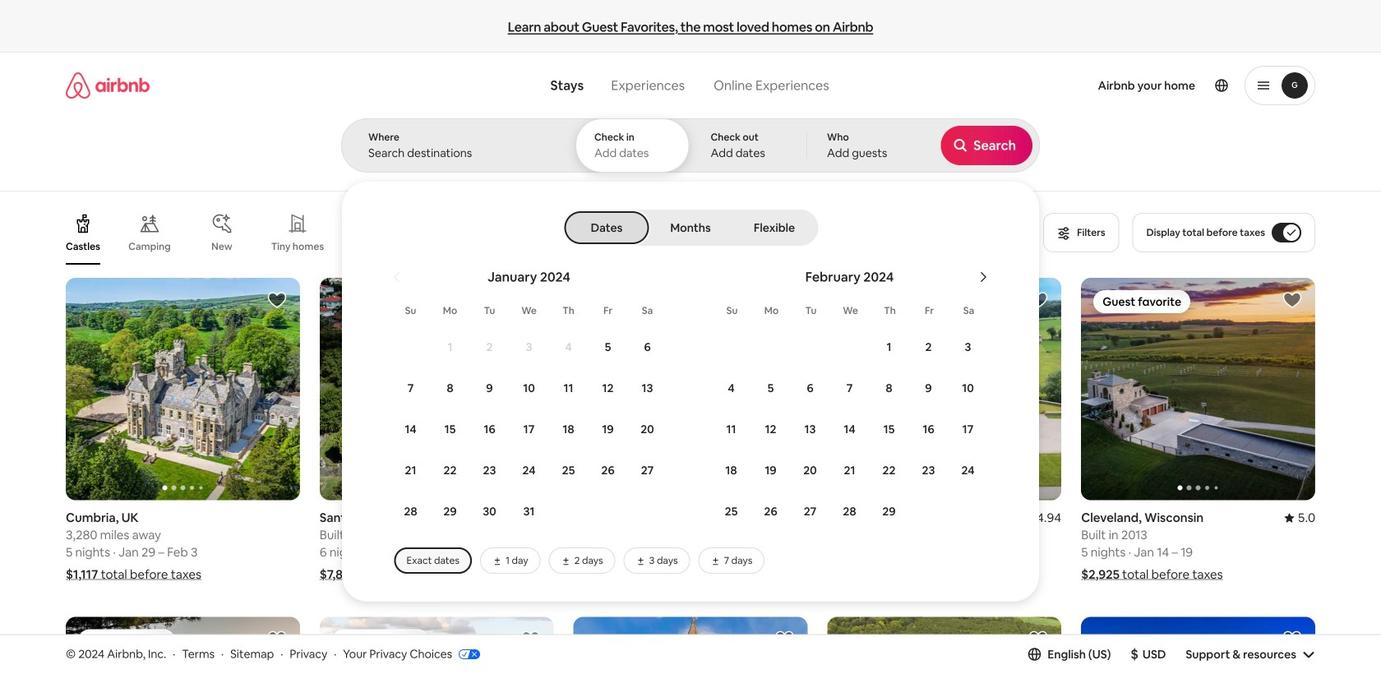 Task type: describe. For each thing, give the bounding box(es) containing it.
add to wishlist: dromcolliher, ireland image
[[1029, 629, 1049, 649]]

add to wishlist: bree, ireland image
[[1029, 290, 1049, 310]]

add to wishlist: headford, ireland image
[[521, 629, 541, 649]]

4.94 out of 5 average rating image
[[1024, 510, 1062, 526]]

add to wishlist: kilcolgan, ireland image
[[775, 290, 795, 310]]

5.0 out of 5 average rating image
[[1285, 510, 1316, 526]]

Search destinations field
[[368, 146, 548, 160]]

add to wishlist: cumbria, uk image
[[267, 290, 287, 310]]

add to wishlist: bolton, new york image
[[267, 629, 287, 649]]



Task type: vqa. For each thing, say whether or not it's contained in the screenshot.
night corresponding to $121
no



Task type: locate. For each thing, give the bounding box(es) containing it.
group
[[66, 201, 1034, 265], [66, 278, 300, 500], [320, 278, 554, 500], [574, 278, 808, 500], [828, 278, 1062, 500], [1081, 278, 1316, 500], [66, 617, 300, 674], [320, 617, 554, 674], [574, 617, 808, 674], [828, 617, 1062, 674], [1081, 617, 1316, 674]]

None search field
[[341, 53, 1381, 602]]

profile element
[[855, 53, 1316, 118]]

tab list
[[566, 210, 815, 246]]

4.9 out of 5 average rating image
[[523, 510, 554, 526]]

add to wishlist: santa marta de portuzelo, portugal image
[[521, 290, 541, 310]]

add to wishlist: seixas, caminha., portugal image
[[775, 629, 795, 649]]

tab panel
[[341, 118, 1381, 602]]

add to wishlist: cleveland, wisconsin image
[[1283, 290, 1302, 310]]

add to wishlist: glenbeg, ireland image
[[1283, 629, 1302, 649]]

4.89 out of 5 average rating image
[[770, 510, 808, 526]]

calendar application
[[361, 251, 1381, 574]]

what can we help you find? tab list
[[537, 67, 699, 104]]



